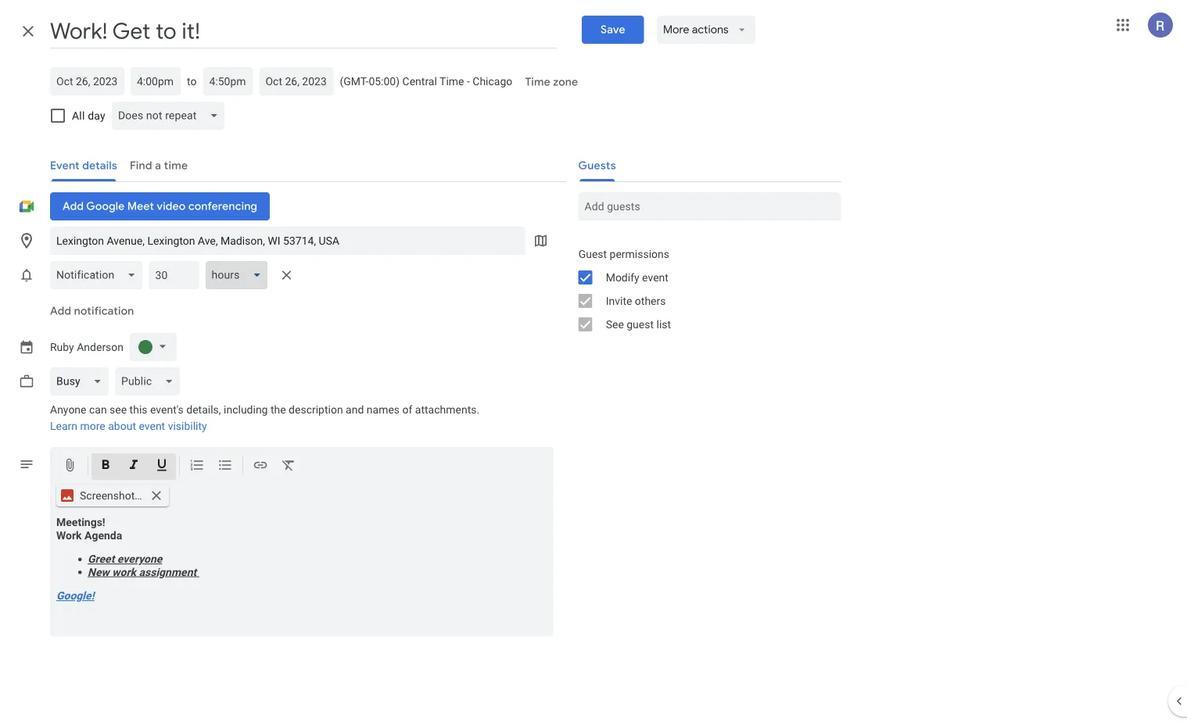 Task type: describe. For each thing, give the bounding box(es) containing it.
ruby anderson
[[50, 341, 124, 354]]

this
[[130, 404, 147, 417]]

modify event
[[606, 271, 669, 284]]

central
[[403, 75, 437, 88]]

invite
[[606, 295, 632, 307]]

formatting options toolbar
[[50, 447, 554, 485]]

ruby
[[50, 341, 74, 354]]

Description text field
[[50, 516, 554, 634]]

google!
[[56, 590, 94, 603]]

chicago
[[473, 75, 513, 88]]

attachments.
[[415, 404, 480, 417]]

see guest list
[[606, 318, 671, 331]]

meetings! work agenda
[[56, 516, 122, 542]]

including
[[224, 404, 268, 417]]

the
[[271, 404, 286, 417]]

all day
[[72, 109, 105, 122]]

(gmt-
[[340, 75, 369, 88]]

(gmt-05:00) central time - chicago
[[340, 75, 513, 88]]

agenda
[[85, 529, 122, 542]]

event's
[[150, 404, 184, 417]]

details,
[[186, 404, 221, 417]]

remove formatting image
[[281, 458, 296, 476]]

End time text field
[[209, 72, 247, 91]]

day
[[88, 109, 105, 122]]

google! link
[[56, 590, 94, 603]]

0 horizontal spatial time
[[440, 75, 464, 88]]

Title text field
[[50, 14, 557, 49]]

event inside anyone can see this event's details, including the description and names of attachments. learn more about event visibility
[[139, 420, 165, 433]]

to
[[187, 75, 197, 88]]

underline image
[[154, 458, 170, 476]]

see
[[110, 404, 127, 417]]

arrow_drop_down
[[735, 23, 749, 37]]

save
[[601, 23, 626, 37]]

description
[[289, 404, 343, 417]]

italic image
[[126, 458, 142, 476]]

learn
[[50, 420, 77, 433]]

time zone button
[[519, 68, 584, 96]]

guest
[[627, 318, 654, 331]]

new
[[88, 566, 109, 579]]

zone
[[553, 75, 578, 89]]

bulleted list image
[[217, 458, 233, 476]]

Start time text field
[[137, 72, 174, 91]]

work
[[112, 566, 136, 579]]

modify
[[606, 271, 640, 284]]

anyone can see this event's details, including the description and names of attachments. learn more about event visibility
[[50, 404, 480, 433]]

more
[[663, 23, 689, 37]]

can
[[89, 404, 107, 417]]

greet everyone new work assignment
[[88, 553, 199, 579]]



Task type: locate. For each thing, give the bounding box(es) containing it.
-
[[467, 75, 470, 88]]

more
[[80, 420, 105, 433]]

greet
[[88, 553, 115, 566]]

list
[[657, 318, 671, 331]]

guest
[[579, 248, 607, 261]]

visibility
[[168, 420, 207, 433]]

event
[[642, 271, 669, 284], [139, 420, 165, 433]]

save button
[[582, 16, 644, 44]]

time zone
[[525, 75, 578, 89]]

05:00)
[[369, 75, 400, 88]]

work
[[56, 529, 82, 542]]

Guests text field
[[585, 192, 835, 221]]

guest permissions
[[579, 248, 670, 261]]

time inside button
[[525, 75, 550, 89]]

anyone
[[50, 404, 86, 417]]

bold image
[[98, 458, 113, 476]]

permissions
[[610, 248, 670, 261]]

event up others
[[642, 271, 669, 284]]

learn more about event visibility link
[[50, 420, 207, 433]]

None field
[[112, 102, 231, 130], [50, 261, 149, 289], [205, 261, 274, 289], [50, 368, 115, 396], [115, 368, 186, 396], [112, 102, 231, 130], [50, 261, 149, 289], [205, 261, 274, 289], [50, 368, 115, 396], [115, 368, 186, 396]]

add notification
[[50, 304, 134, 318]]

Location text field
[[56, 227, 519, 255]]

time
[[440, 75, 464, 88], [525, 75, 550, 89]]

all
[[72, 109, 85, 122]]

add
[[50, 304, 71, 318]]

1 horizontal spatial time
[[525, 75, 550, 89]]

notification
[[74, 304, 134, 318]]

1 horizontal spatial event
[[642, 271, 669, 284]]

names
[[367, 404, 400, 417]]

time left the -
[[440, 75, 464, 88]]

numbered list image
[[189, 458, 205, 476]]

actions
[[692, 23, 729, 37]]

30 hours before element
[[50, 258, 299, 293]]

meetings!
[[56, 516, 105, 529]]

and
[[346, 404, 364, 417]]

anderson
[[77, 341, 124, 354]]

insert link image
[[253, 458, 268, 476]]

assignment
[[139, 566, 197, 579]]

group
[[566, 243, 842, 336]]

End date text field
[[266, 72, 327, 91]]

0 vertical spatial event
[[642, 271, 669, 284]]

others
[[635, 295, 666, 307]]

time left zone at the top left
[[525, 75, 550, 89]]

everyone
[[117, 553, 162, 566]]

see
[[606, 318, 624, 331]]

group containing guest permissions
[[566, 243, 842, 336]]

about
[[108, 420, 136, 433]]

Hours in advance for notification number field
[[155, 261, 193, 289]]

1 vertical spatial event
[[139, 420, 165, 433]]

event down this
[[139, 420, 165, 433]]

invite others
[[606, 295, 666, 307]]

event inside "group"
[[642, 271, 669, 284]]

add notification button
[[44, 293, 140, 330]]

0 horizontal spatial event
[[139, 420, 165, 433]]

of
[[403, 404, 413, 417]]

Start date text field
[[56, 72, 118, 91]]

more actions arrow_drop_down
[[663, 23, 749, 37]]



Task type: vqa. For each thing, say whether or not it's contained in the screenshot.
Group
yes



